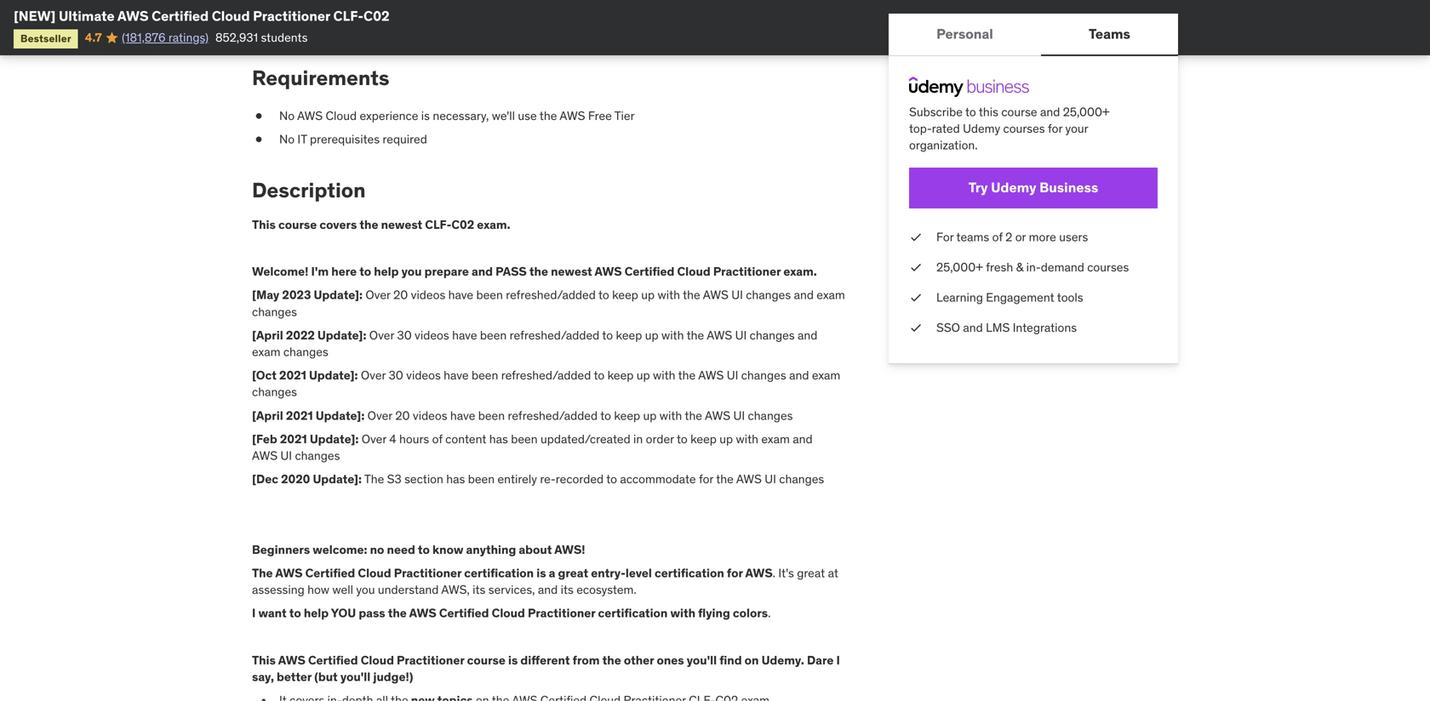 Task type: vqa. For each thing, say whether or not it's contained in the screenshot.
course.
no



Task type: describe. For each thing, give the bounding box(es) containing it.
well
[[332, 582, 353, 598]]

[april 2022 update]:
[[252, 328, 366, 343]]

videos for [oct 2021 update]:
[[406, 368, 441, 383]]

20 inside over 20 videos have been refreshed/added to keep up with the aws ui changes and exam changes
[[393, 288, 408, 303]]

0 vertical spatial you'll
[[687, 653, 717, 668]]

understand
[[378, 582, 439, 598]]

4.7
[[85, 30, 102, 45]]

30 for [april 2022 update]:
[[397, 328, 412, 343]]

1 horizontal spatial courses
[[1087, 260, 1129, 275]]

sso and lms integrations
[[936, 320, 1077, 335]]

over for [april 2022 update]:
[[369, 328, 394, 343]]

[oct 2021 update]:
[[252, 368, 358, 383]]

course inside this aws certified cloud practitioner course is different from the other ones you'll find on udemy. dare i say, better (but you'll judge!)
[[467, 653, 506, 668]]

over 4 hours of content has been updated/created in order to keep up with exam and aws ui changes
[[252, 432, 813, 464]]

852,931
[[215, 30, 258, 45]]

covers
[[320, 217, 357, 232]]

2 its from the left
[[561, 582, 574, 598]]

have for [oct 2021 update]:
[[444, 368, 469, 383]]

aws!
[[554, 542, 585, 557]]

great inside '. it's great at assessing how well you understand aws, its services, and its ecosystem.'
[[797, 566, 825, 581]]

necessary,
[[433, 108, 489, 123]]

aws up (181,876
[[117, 7, 149, 25]]

pass
[[359, 606, 385, 621]]

try udemy business link
[[909, 168, 1158, 208]]

2023
[[282, 288, 311, 303]]

refreshed/added for [may 2023 update]:
[[506, 288, 596, 303]]

this for this aws certified cloud practitioner course is different from the other ones you'll find on udemy. dare i say, better (but you'll judge!)
[[252, 653, 276, 668]]

personal
[[936, 25, 993, 42]]

1 horizontal spatial newest
[[551, 264, 592, 279]]

(but
[[314, 669, 338, 685]]

[feb
[[252, 432, 277, 447]]

2021 for [oct
[[279, 368, 306, 383]]

practitioner inside this aws certified cloud practitioner course is different from the other ones you'll find on udemy. dare i say, better (but you'll judge!)
[[397, 653, 464, 668]]

no aws cloud experience is necessary, we'll use the aws free tier
[[279, 108, 635, 123]]

videos for [may 2023 update]:
[[411, 288, 445, 303]]

personal button
[[889, 14, 1041, 54]]

0 horizontal spatial is
[[421, 108, 430, 123]]

tier
[[614, 108, 635, 123]]

order
[[646, 432, 674, 447]]

1 its from the left
[[473, 582, 486, 598]]

prepare
[[424, 264, 469, 279]]

to inside over 20 videos have been refreshed/added to keep up with the aws ui changes and exam changes
[[598, 288, 609, 303]]

certification up services,
[[464, 566, 534, 581]]

[april for [april 2022 update]:
[[252, 328, 283, 343]]

engagement
[[986, 290, 1054, 305]]

section
[[404, 472, 443, 487]]

4
[[389, 432, 396, 447]]

in
[[633, 432, 643, 447]]

and inside '. it's great at assessing how well you understand aws, its services, and its ecosystem.'
[[538, 582, 558, 598]]

aws certified inside this aws certified cloud practitioner course is different from the other ones you'll find on udemy. dare i say, better (but you'll judge!)
[[278, 653, 358, 668]]

welcome: no
[[313, 542, 384, 557]]

teams button
[[1041, 14, 1178, 54]]

the inside over 20 videos have been refreshed/added to keep up with the aws ui changes and exam changes
[[683, 288, 700, 303]]

1 great from the left
[[558, 566, 588, 581]]

over for [may 2023 update]:
[[366, 288, 391, 303]]

sso
[[936, 320, 960, 335]]

1 horizontal spatial you
[[401, 264, 422, 279]]

integrations
[[1013, 320, 1077, 335]]

prerequisites
[[310, 132, 380, 147]]

free
[[588, 108, 612, 123]]

over 30 videos have been refreshed/added to keep up with the aws ui changes and exam changes for [oct 2021 update]:
[[252, 368, 840, 400]]

fresh
[[986, 260, 1013, 275]]

business
[[1039, 179, 1098, 196]]

s3
[[387, 472, 402, 487]]

students
[[261, 30, 308, 45]]

beginners welcome: no need to know anything about aws!
[[252, 542, 585, 557]]

1 vertical spatial for
[[699, 472, 713, 487]]

ratings)
[[168, 30, 209, 45]]

a
[[549, 566, 555, 581]]

courses inside subscribe to this course and 25,000+ top‑rated udemy courses for your organization.
[[1003, 121, 1045, 136]]

for inside subscribe to this course and 25,000+ top‑rated udemy courses for your organization.
[[1048, 121, 1062, 136]]

xsmall image for no
[[252, 131, 266, 148]]

xsmall image for sso
[[909, 320, 923, 336]]

from
[[573, 653, 600, 668]]

with inside over 20 videos have been refreshed/added to keep up with the aws ui changes and exam changes
[[658, 288, 680, 303]]

pass
[[496, 264, 527, 279]]

0 horizontal spatial you'll
[[340, 669, 371, 685]]

aws ui for [april 2022 update]:
[[707, 328, 747, 343]]

2
[[1006, 229, 1012, 245]]

1 vertical spatial xsmall image
[[252, 108, 266, 124]]

need
[[387, 542, 415, 557]]

no for no it prerequisites required
[[279, 132, 295, 147]]

the aws certified cloud practitioner certification is a great entry-level certification for aws
[[252, 566, 773, 581]]

2021 for [april
[[286, 408, 313, 423]]

0 vertical spatial clf-
[[333, 7, 364, 25]]

0 vertical spatial the
[[364, 472, 384, 487]]

been inside over 20 videos have been refreshed/added to keep up with the aws ui changes and exam changes
[[476, 288, 503, 303]]

teams
[[956, 229, 989, 245]]

i want to help you pass the aws certified cloud practitioner certification with flying colors .
[[252, 606, 771, 621]]

of inside over 4 hours of content has been updated/created in order to keep up with exam and aws ui changes
[[432, 432, 442, 447]]

xsmall image for for
[[909, 229, 923, 245]]

ones
[[657, 653, 684, 668]]

[new] ultimate aws certified cloud practitioner clf-c02
[[14, 7, 390, 25]]

refreshed/added for [april 2022 update]:
[[510, 328, 600, 343]]

judge!)
[[373, 669, 413, 685]]

(181,876 ratings)
[[122, 30, 209, 45]]

0 horizontal spatial newest
[[381, 217, 422, 232]]

course inside subscribe to this course and 25,000+ top‑rated udemy courses for your organization.
[[1001, 104, 1037, 120]]

subscribe to this course and 25,000+ top‑rated udemy courses for your organization.
[[909, 104, 1110, 153]]

level
[[626, 566, 652, 581]]

or
[[1015, 229, 1026, 245]]

aws left it's
[[745, 566, 773, 581]]

find
[[720, 653, 742, 668]]

subscribe
[[909, 104, 963, 120]]

update]: for [oct 2021 update]:
[[309, 368, 358, 383]]

ultimate
[[59, 7, 115, 25]]

0 horizontal spatial c02
[[364, 7, 390, 25]]

over 20 videos have been refreshed/added to keep up with the aws ui changes and exam changes
[[252, 288, 845, 320]]

0 vertical spatial help
[[374, 264, 399, 279]]

update]: for [april 2022 update]:
[[317, 328, 366, 343]]

aws up it
[[297, 108, 323, 123]]

1 horizontal spatial of
[[992, 229, 1003, 245]]

required
[[383, 132, 427, 147]]

over for [oct 2021 update]:
[[361, 368, 386, 383]]

0 horizontal spatial has
[[446, 472, 465, 487]]

[april 2021 update]: over 20 videos have been refreshed/added to keep up with the aws ui changes
[[252, 408, 793, 423]]

[may 2023 update]:
[[252, 288, 363, 303]]

exam for [oct 2021 update]:
[[812, 368, 840, 383]]

(181,876
[[122, 30, 166, 45]]

certification up the flying
[[655, 566, 724, 581]]

welcome! i'm here to help you prepare and pass the newest aws certified cloud practitioner exam.
[[252, 264, 817, 279]]

for
[[936, 229, 954, 245]]

update]: for [feb 2021 update]:
[[310, 432, 359, 447]]

at
[[828, 566, 838, 581]]

anything
[[466, 542, 516, 557]]

aws ui changes
[[252, 448, 340, 464]]

2 vertical spatial for
[[727, 566, 743, 581]]

exam for [feb 2021 update]:
[[761, 432, 790, 447]]

udemy business image
[[909, 77, 1029, 97]]

assessing
[[252, 582, 305, 598]]

over up 4
[[367, 408, 392, 423]]

0 horizontal spatial help
[[304, 606, 329, 621]]

852,931 students
[[215, 30, 308, 45]]

requirements
[[252, 65, 389, 91]]



Task type: locate. For each thing, give the bounding box(es) containing it.
re-
[[540, 472, 556, 487]]

0 vertical spatial udemy
[[963, 121, 1000, 136]]

is inside this aws certified cloud practitioner course is different from the other ones you'll find on udemy. dare i say, better (but you'll judge!)
[[508, 653, 518, 668]]

c02 up the prepare
[[451, 217, 474, 232]]

have
[[448, 288, 473, 303], [452, 328, 477, 343], [444, 368, 469, 383], [450, 408, 475, 423]]

keep
[[612, 288, 638, 303], [616, 328, 642, 343], [607, 368, 634, 383], [614, 408, 640, 423], [690, 432, 717, 447]]

this inside this aws certified cloud practitioner course is different from the other ones you'll find on udemy. dare i say, better (but you'll judge!)
[[252, 653, 276, 668]]

xsmall image down requirements
[[252, 108, 266, 124]]

1 no from the top
[[279, 108, 295, 123]]

0 vertical spatial 25,000+
[[1063, 104, 1110, 120]]

over 30 videos have been refreshed/added to keep up with the aws ui changes and exam changes for [april 2022 update]:
[[252, 328, 818, 360]]

been left entirely
[[468, 472, 495, 487]]

[april for [april 2021 update]: over 20 videos have been refreshed/added to keep up with the aws ui changes
[[252, 408, 283, 423]]

xsmall image left it
[[252, 131, 266, 148]]

. left it's
[[773, 566, 776, 581]]

0 vertical spatial xsmall image
[[273, 1, 287, 18]]

&
[[1016, 260, 1023, 275]]

1 horizontal spatial xsmall image
[[273, 1, 287, 18]]

this aws certified cloud practitioner course is different from the other ones you'll find on udemy. dare i say, better (but you'll judge!)
[[252, 653, 840, 685]]

great left at at the right
[[797, 566, 825, 581]]

you'll
[[687, 653, 717, 668], [340, 669, 371, 685]]

keep inside over 20 videos have been refreshed/added to keep up with the aws ui changes and exam changes
[[612, 288, 638, 303]]

refreshed/added for [oct 2021 update]:
[[501, 368, 591, 383]]

and inside over 4 hours of content has been updated/created in order to keep up with exam and aws ui changes
[[793, 432, 813, 447]]

exam.
[[477, 217, 510, 232], [784, 264, 817, 279]]

newest up over 20 videos have been refreshed/added to keep up with the aws ui changes and exam changes
[[551, 264, 592, 279]]

up inside over 20 videos have been refreshed/added to keep up with the aws ui changes and exam changes
[[641, 288, 655, 303]]

been up '[april 2021 update]: over 20 videos have been refreshed/added to keep up with the aws ui changes'
[[472, 368, 498, 383]]

0 vertical spatial 2021
[[279, 368, 306, 383]]

update]: for [dec 2020 update]: the s3 section has been entirely re-recorded to accommodate for the aws ui changes
[[313, 472, 362, 487]]

no left it
[[279, 132, 295, 147]]

aws ui for [may 2023 update]:
[[703, 288, 743, 303]]

exam inside over 20 videos have been refreshed/added to keep up with the aws ui changes and exam changes
[[817, 288, 845, 303]]

your
[[1065, 121, 1088, 136]]

1 horizontal spatial clf-
[[425, 217, 451, 232]]

keep for [may 2023 update]:
[[612, 288, 638, 303]]

1 vertical spatial udemy
[[991, 179, 1036, 196]]

newest
[[381, 217, 422, 232], [551, 264, 592, 279]]

xsmall image up students
[[273, 1, 287, 18]]

bonus lecture
[[300, 1, 378, 17]]

1 horizontal spatial help
[[374, 264, 399, 279]]

ecosystem.
[[576, 582, 637, 598]]

exam for [april 2022 update]:
[[252, 344, 280, 360]]

2 vertical spatial course
[[467, 653, 506, 668]]

have for [may 2023 update]:
[[448, 288, 473, 303]]

course down i want to help you pass the aws certified cloud practitioner certification with flying colors .
[[467, 653, 506, 668]]

keep for [april 2022 update]:
[[616, 328, 642, 343]]

xsmall image left for at the right top of the page
[[909, 229, 923, 245]]

. it's great at assessing how well you understand aws, its services, and its ecosystem.
[[252, 566, 838, 598]]

more
[[1029, 229, 1056, 245]]

over inside over 4 hours of content has been updated/created in order to keep up with exam and aws ui changes
[[362, 432, 387, 447]]

tab list
[[889, 14, 1178, 56]]

experience
[[360, 108, 418, 123]]

[april up [feb
[[252, 408, 283, 423]]

great
[[558, 566, 588, 581], [797, 566, 825, 581]]

courses left your
[[1003, 121, 1045, 136]]

practitioner
[[253, 7, 330, 25], [713, 264, 781, 279], [394, 566, 462, 581], [528, 606, 595, 621], [397, 653, 464, 668]]

recorded
[[556, 472, 604, 487]]

with inside over 4 hours of content has been updated/created in order to keep up with exam and aws ui changes
[[736, 432, 759, 447]]

c02 right bonus
[[364, 7, 390, 25]]

c02
[[364, 7, 390, 25], [451, 217, 474, 232]]

2 horizontal spatial for
[[1048, 121, 1062, 136]]

1 vertical spatial courses
[[1087, 260, 1129, 275]]

its right 'aws,'
[[473, 582, 486, 598]]

1 vertical spatial course
[[278, 217, 317, 232]]

aws ui for [oct 2021 update]:
[[698, 368, 738, 383]]

help
[[374, 264, 399, 279], [304, 606, 329, 621]]

to inside subscribe to this course and 25,000+ top‑rated udemy courses for your organization.
[[965, 104, 976, 120]]

0 horizontal spatial you
[[356, 582, 375, 598]]

this for this course covers the newest clf-c02 exam.
[[252, 217, 276, 232]]

1 horizontal spatial you'll
[[687, 653, 717, 668]]

2 no from the top
[[279, 132, 295, 147]]

is up required
[[421, 108, 430, 123]]

0 horizontal spatial course
[[278, 217, 317, 232]]

[april
[[252, 328, 283, 343], [252, 408, 283, 423]]

0 vertical spatial this
[[252, 217, 276, 232]]

1 horizontal spatial its
[[561, 582, 574, 598]]

[dec
[[252, 472, 278, 487]]

no it prerequisites required
[[279, 132, 427, 147]]

is for course
[[508, 653, 518, 668]]

update]: down 'here'
[[314, 288, 363, 303]]

xsmall image for learning
[[909, 289, 923, 306]]

has inside over 4 hours of content has been updated/created in order to keep up with exam and aws ui changes
[[489, 432, 508, 447]]

no for no aws cloud experience is necessary, we'll use the aws free tier
[[279, 108, 295, 123]]

aws ui inside over 20 videos have been refreshed/added to keep up with the aws ui changes and exam changes
[[703, 288, 743, 303]]

0 horizontal spatial xsmall image
[[252, 108, 266, 124]]

course right this
[[1001, 104, 1037, 120]]

this
[[979, 104, 999, 120]]

over inside over 20 videos have been refreshed/added to keep up with the aws ui changes and exam changes
[[366, 288, 391, 303]]

clf- up requirements
[[333, 7, 364, 25]]

you'll left find
[[687, 653, 717, 668]]

1 vertical spatial exam.
[[784, 264, 817, 279]]

up for [may 2023 update]:
[[641, 288, 655, 303]]

[april left the 2022
[[252, 328, 283, 343]]

know
[[432, 542, 463, 557]]

0 vertical spatial no
[[279, 108, 295, 123]]

how
[[307, 582, 329, 598]]

xsmall image left 'sso'
[[909, 320, 923, 336]]

0 horizontal spatial .
[[768, 606, 771, 621]]

1 vertical spatial help
[[304, 606, 329, 621]]

1 vertical spatial you'll
[[340, 669, 371, 685]]

0 horizontal spatial its
[[473, 582, 486, 598]]

the up the assessing
[[252, 566, 273, 581]]

[dec 2020 update]: the s3 section has been entirely re-recorded to accommodate for the aws ui changes
[[252, 472, 824, 487]]

videos
[[411, 288, 445, 303], [415, 328, 449, 343], [406, 368, 441, 383], [413, 408, 447, 423]]

0 horizontal spatial for
[[699, 472, 713, 487]]

2021 right [oct
[[279, 368, 306, 383]]

1 horizontal spatial .
[[773, 566, 776, 581]]

update]: down [april 2022 update]:
[[309, 368, 358, 383]]

this up say,
[[252, 653, 276, 668]]

the
[[540, 108, 557, 123], [360, 217, 378, 232], [529, 264, 548, 279], [683, 288, 700, 303], [687, 328, 704, 343], [678, 368, 696, 383], [685, 408, 702, 423], [716, 472, 734, 487], [388, 606, 407, 621], [602, 653, 621, 668]]

tools
[[1057, 290, 1083, 305]]

udemy inside subscribe to this course and 25,000+ top‑rated udemy courses for your organization.
[[963, 121, 1000, 136]]

1 horizontal spatial course
[[467, 653, 506, 668]]

0 vertical spatial newest
[[381, 217, 422, 232]]

use
[[518, 108, 537, 123]]

teams
[[1089, 25, 1130, 42]]

refreshed/added down welcome! i'm here to help you prepare and pass the newest aws certified cloud practitioner exam.
[[506, 288, 596, 303]]

25,000+ up your
[[1063, 104, 1110, 120]]

you right well
[[356, 582, 375, 598]]

1 vertical spatial 30
[[389, 368, 403, 383]]

up for [oct 2021 update]:
[[637, 368, 650, 383]]

2021 up [feb 2021 update]:
[[286, 408, 313, 423]]

it's
[[778, 566, 794, 581]]

refreshed/added up over 4 hours of content has been updated/created in order to keep up with exam and aws ui changes
[[508, 408, 598, 423]]

this course covers the newest clf-c02 exam.
[[252, 217, 510, 232]]

0 vertical spatial 20
[[393, 288, 408, 303]]

about
[[519, 542, 552, 557]]

udemy inside try udemy business "link"
[[991, 179, 1036, 196]]

refreshed/added down over 20 videos have been refreshed/added to keep up with the aws ui changes and exam changes
[[510, 328, 600, 343]]

1 [april from the top
[[252, 328, 283, 343]]

with
[[658, 288, 680, 303], [661, 328, 684, 343], [653, 368, 676, 383], [660, 408, 682, 423], [736, 432, 759, 447], [670, 606, 696, 621]]

1 vertical spatial .
[[768, 606, 771, 621]]

this up welcome! i'm
[[252, 217, 276, 232]]

you
[[331, 606, 356, 621]]

0 vertical spatial course
[[1001, 104, 1037, 120]]

been down over 20 videos have been refreshed/added to keep up with the aws ui changes and exam changes
[[480, 328, 507, 343]]

0 vertical spatial of
[[992, 229, 1003, 245]]

. inside '. it's great at assessing how well you understand aws, its services, and its ecosystem.'
[[773, 566, 776, 581]]

up inside over 4 hours of content has been updated/created in order to keep up with exam and aws ui changes
[[720, 432, 733, 447]]

20 up 4
[[395, 408, 410, 423]]

great right a
[[558, 566, 588, 581]]

over 30 videos have been refreshed/added to keep up with the aws ui changes and exam changes down over 20 videos have been refreshed/added to keep up with the aws ui changes and exam changes
[[252, 328, 818, 360]]

1 vertical spatial you
[[356, 582, 375, 598]]

courses
[[1003, 121, 1045, 136], [1087, 260, 1129, 275]]

you inside '. it's great at assessing how well you understand aws, its services, and its ecosystem.'
[[356, 582, 375, 598]]

been
[[476, 288, 503, 303], [480, 328, 507, 343], [472, 368, 498, 383], [478, 408, 505, 423], [511, 432, 538, 447], [468, 472, 495, 487]]

2020
[[281, 472, 310, 487]]

udemy down this
[[963, 121, 1000, 136]]

lecture
[[337, 1, 378, 17]]

bestseller
[[20, 32, 71, 45]]

0 horizontal spatial 25,000+
[[936, 260, 983, 275]]

0 horizontal spatial of
[[432, 432, 442, 447]]

say,
[[252, 669, 274, 685]]

0 horizontal spatial great
[[558, 566, 588, 581]]

and inside over 20 videos have been refreshed/added to keep up with the aws ui changes and exam changes
[[794, 288, 814, 303]]

you'll right (but
[[340, 669, 371, 685]]

0 vertical spatial 30
[[397, 328, 412, 343]]

1 vertical spatial newest
[[551, 264, 592, 279]]

1 vertical spatial the
[[252, 566, 273, 581]]

over 30 videos have been refreshed/added to keep up with the aws ui changes and exam changes up '[april 2021 update]: over 20 videos have been refreshed/added to keep up with the aws ui changes'
[[252, 368, 840, 400]]

of
[[992, 229, 1003, 245], [432, 432, 442, 447]]

0 horizontal spatial the
[[252, 566, 273, 581]]

over right [oct 2021 update]:
[[361, 368, 386, 383]]

update]: up [feb 2021 update]:
[[316, 408, 365, 423]]

for left your
[[1048, 121, 1062, 136]]

1 vertical spatial [april
[[252, 408, 283, 423]]

over for [feb 2021 update]:
[[362, 432, 387, 447]]

courses right demand
[[1087, 260, 1129, 275]]

0 vertical spatial for
[[1048, 121, 1062, 136]]

update]: up aws ui changes
[[310, 432, 359, 447]]

2021 up aws ui changes
[[280, 432, 307, 447]]

1 this from the top
[[252, 217, 276, 232]]

up for [april 2022 update]:
[[645, 328, 659, 343]]

over down this course covers the newest clf-c02 exam.
[[366, 288, 391, 303]]

2 this from the top
[[252, 653, 276, 668]]

and inside subscribe to this course and 25,000+ top‑rated udemy courses for your organization.
[[1040, 104, 1060, 120]]

been up content
[[478, 408, 505, 423]]

1 vertical spatial of
[[432, 432, 442, 447]]

20 down this course covers the newest clf-c02 exam.
[[393, 288, 408, 303]]

[oct
[[252, 368, 277, 383]]

entirely
[[498, 472, 537, 487]]

2 [april from the top
[[252, 408, 283, 423]]

is left a
[[536, 566, 546, 581]]

1 vertical spatial 20
[[395, 408, 410, 423]]

been down '[april 2021 update]: over 20 videos have been refreshed/added to keep up with the aws ui changes'
[[511, 432, 538, 447]]

of right the hours
[[432, 432, 442, 447]]

refreshed/added up '[april 2021 update]: over 20 videos have been refreshed/added to keep up with the aws ui changes'
[[501, 368, 591, 383]]

newest right covers
[[381, 217, 422, 232]]

update]: right the 2020
[[313, 472, 362, 487]]

1 horizontal spatial 25,000+
[[1063, 104, 1110, 120]]

1 vertical spatial has
[[446, 472, 465, 487]]

2 horizontal spatial is
[[536, 566, 546, 581]]

i
[[836, 653, 840, 668]]

cloud inside this aws certified cloud practitioner course is different from the other ones you'll find on udemy. dare i say, better (but you'll judge!)
[[361, 653, 394, 668]]

here
[[331, 264, 357, 279]]

1 horizontal spatial great
[[797, 566, 825, 581]]

on
[[745, 653, 759, 668]]

have inside over 20 videos have been refreshed/added to keep up with the aws ui changes and exam changes
[[448, 288, 473, 303]]

0 vertical spatial exam.
[[477, 217, 510, 232]]

[new]
[[14, 7, 56, 25]]

in-
[[1026, 260, 1041, 275]]

over left 4
[[362, 432, 387, 447]]

has right content
[[489, 432, 508, 447]]

over right [april 2022 update]:
[[369, 328, 394, 343]]

0 vertical spatial you
[[401, 264, 422, 279]]

0 vertical spatial c02
[[364, 7, 390, 25]]

xsmall image for 25,000+
[[909, 259, 923, 276]]

no down requirements
[[279, 108, 295, 123]]

xsmall image left fresh
[[909, 259, 923, 276]]

2 great from the left
[[797, 566, 825, 581]]

try udemy business
[[969, 179, 1098, 196]]

1 horizontal spatial c02
[[451, 217, 474, 232]]

for teams of 2 or more users
[[936, 229, 1088, 245]]

been down pass
[[476, 288, 503, 303]]

exam inside over 4 hours of content has been updated/created in order to keep up with exam and aws ui changes
[[761, 432, 790, 447]]

refreshed/added inside over 20 videos have been refreshed/added to keep up with the aws ui changes and exam changes
[[506, 288, 596, 303]]

udemy.
[[762, 653, 804, 668]]

we'll
[[492, 108, 515, 123]]

for up colors
[[727, 566, 743, 581]]

learning engagement tools
[[936, 290, 1083, 305]]

it
[[297, 132, 307, 147]]

refreshed/added
[[506, 288, 596, 303], [510, 328, 600, 343], [501, 368, 591, 383], [508, 408, 598, 423]]

update]: for [april 2021 update]: over 20 videos have been refreshed/added to keep up with the aws ui changes
[[316, 408, 365, 423]]

0 vertical spatial courses
[[1003, 121, 1045, 136]]

aws left free on the left
[[560, 108, 585, 123]]

colors
[[733, 606, 768, 621]]

update]: right the 2022
[[317, 328, 366, 343]]

entry-
[[591, 566, 626, 581]]

is for certification
[[536, 566, 546, 581]]

1 vertical spatial 2021
[[286, 408, 313, 423]]

have for [april 2022 update]:
[[452, 328, 477, 343]]

try
[[969, 179, 988, 196]]

udemy right "try"
[[991, 179, 1036, 196]]

1 horizontal spatial is
[[508, 653, 518, 668]]

i want
[[252, 606, 287, 621]]

1 over 30 videos have been refreshed/added to keep up with the aws ui changes and exam changes from the top
[[252, 328, 818, 360]]

xsmall image
[[252, 131, 266, 148], [909, 229, 923, 245], [909, 259, 923, 276], [909, 289, 923, 306], [909, 320, 923, 336]]

0 vertical spatial .
[[773, 566, 776, 581]]

to inside over 4 hours of content has been updated/created in order to keep up with exam and aws ui changes
[[677, 432, 688, 447]]

content
[[445, 432, 486, 447]]

of left 2
[[992, 229, 1003, 245]]

you left the prepare
[[401, 264, 422, 279]]

tab list containing personal
[[889, 14, 1178, 56]]

the inside this aws certified cloud practitioner course is different from the other ones you'll find on udemy. dare i say, better (but you'll judge!)
[[602, 653, 621, 668]]

keep inside over 4 hours of content has been updated/created in order to keep up with exam and aws ui changes
[[690, 432, 717, 447]]

been inside over 4 hours of content has been updated/created in order to keep up with exam and aws ui changes
[[511, 432, 538, 447]]

learning
[[936, 290, 983, 305]]

1 horizontal spatial for
[[727, 566, 743, 581]]

1 vertical spatial this
[[252, 653, 276, 668]]

has right section
[[446, 472, 465, 487]]

25,000+ inside subscribe to this course and 25,000+ top‑rated udemy courses for your organization.
[[1063, 104, 1110, 120]]

2 vertical spatial is
[[508, 653, 518, 668]]

1 vertical spatial clf-
[[425, 217, 451, 232]]

beginners
[[252, 542, 310, 557]]

exam for [may 2023 update]:
[[817, 288, 845, 303]]

1 horizontal spatial exam.
[[784, 264, 817, 279]]

the left 's3'
[[364, 472, 384, 487]]

0 horizontal spatial courses
[[1003, 121, 1045, 136]]

1 vertical spatial over 30 videos have been refreshed/added to keep up with the aws ui changes and exam changes
[[252, 368, 840, 400]]

0 vertical spatial has
[[489, 432, 508, 447]]

no
[[279, 108, 295, 123], [279, 132, 295, 147]]

0 vertical spatial over 30 videos have been refreshed/added to keep up with the aws ui changes and exam changes
[[252, 328, 818, 360]]

different
[[520, 653, 570, 668]]

2 horizontal spatial course
[[1001, 104, 1037, 120]]

course down description in the top left of the page
[[278, 217, 317, 232]]

30 for [oct 2021 update]:
[[389, 368, 403, 383]]

. up udemy.
[[768, 606, 771, 621]]

update]: for [may 2023 update]:
[[314, 288, 363, 303]]

welcome! i'm
[[252, 264, 329, 279]]

organization.
[[909, 138, 978, 153]]

videos inside over 20 videos have been refreshed/added to keep up with the aws ui changes and exam changes
[[411, 288, 445, 303]]

0 horizontal spatial exam.
[[477, 217, 510, 232]]

xsmall image left learning
[[909, 289, 923, 306]]

0 vertical spatial is
[[421, 108, 430, 123]]

0 horizontal spatial clf-
[[333, 7, 364, 25]]

1 horizontal spatial the
[[364, 472, 384, 487]]

2 over 30 videos have been refreshed/added to keep up with the aws ui changes and exam changes from the top
[[252, 368, 840, 400]]

update]:
[[314, 288, 363, 303], [317, 328, 366, 343], [309, 368, 358, 383], [316, 408, 365, 423], [310, 432, 359, 447], [313, 472, 362, 487]]

certification down ecosystem.
[[598, 606, 668, 621]]

2 vertical spatial 2021
[[280, 432, 307, 447]]

is left different
[[508, 653, 518, 668]]

1 vertical spatial c02
[[451, 217, 474, 232]]

0 vertical spatial [april
[[252, 328, 283, 343]]

dare
[[807, 653, 834, 668]]

help right 'here'
[[374, 264, 399, 279]]

1 horizontal spatial has
[[489, 432, 508, 447]]

1 vertical spatial is
[[536, 566, 546, 581]]

exam
[[817, 288, 845, 303], [252, 344, 280, 360], [812, 368, 840, 383], [761, 432, 790, 447]]

aws certified
[[595, 264, 675, 279], [275, 566, 355, 581], [409, 606, 489, 621], [278, 653, 358, 668]]

help down "how"
[[304, 606, 329, 621]]

2021 for [feb
[[280, 432, 307, 447]]

25,000+ up learning
[[936, 260, 983, 275]]

keep for [oct 2021 update]:
[[607, 368, 634, 383]]

1 vertical spatial 25,000+
[[936, 260, 983, 275]]

for right accommodate
[[699, 472, 713, 487]]

clf- up the prepare
[[425, 217, 451, 232]]

1 vertical spatial no
[[279, 132, 295, 147]]

videos for [april 2022 update]:
[[415, 328, 449, 343]]

xsmall image
[[273, 1, 287, 18], [252, 108, 266, 124]]

its left ecosystem.
[[561, 582, 574, 598]]



